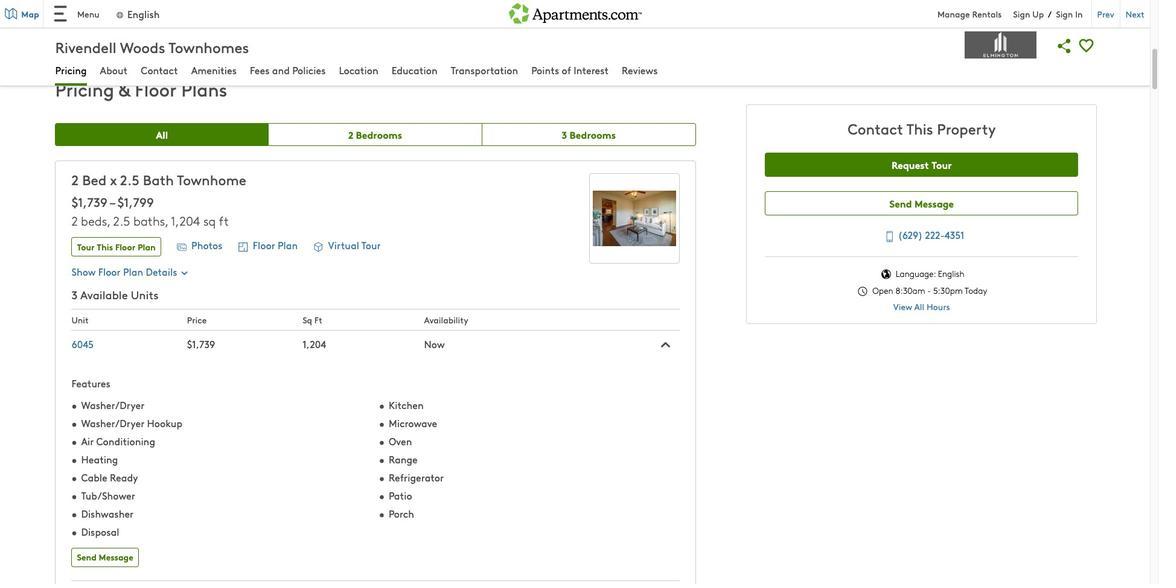 Task type: describe. For each thing, give the bounding box(es) containing it.
2 washer/dryer from the top
[[81, 417, 144, 430]]

1 vertical spatial all
[[914, 301, 924, 313]]

manage
[[938, 8, 970, 20]]

view all hours
[[893, 301, 950, 313]]

floor up the show floor plan details
[[115, 241, 135, 253]]

features
[[72, 377, 110, 390]]

sq ft
[[303, 314, 322, 326]]

show floor plan details button
[[72, 265, 189, 278]]

townhome
[[177, 170, 246, 189]]

oven
[[389, 435, 412, 448]]

send for bottommost send message button
[[77, 551, 96, 563]]

contact this property
[[848, 118, 996, 138]]

details
[[146, 265, 177, 278]]

5:30pm
[[933, 285, 963, 296]]

baths
[[133, 212, 165, 229]]

plan up units
[[123, 265, 143, 278]]

up
[[1032, 8, 1044, 20]]

language: english
[[894, 268, 964, 280]]

8:30am
[[896, 285, 925, 296]]

transportation
[[451, 63, 518, 77]]

education button
[[392, 63, 437, 79]]

air
[[81, 435, 94, 448]]

3 available units
[[72, 287, 159, 302]]

rivendell
[[55, 37, 116, 56]]

fees
[[250, 63, 270, 77]]

interest
[[574, 63, 609, 77]]

call
[[70, 24, 87, 37]]

english link
[[115, 7, 160, 20]]

bedrooms for 2 bedrooms
[[356, 127, 402, 141]]

prev
[[1097, 8, 1114, 20]]

request tour
[[892, 157, 952, 171]]

disposal
[[81, 525, 119, 539]]

sign in link
[[1056, 8, 1083, 20]]

hookup
[[147, 417, 182, 430]]

policies
[[292, 63, 326, 77]]

kitchen
[[389, 399, 424, 412]]

points
[[531, 63, 559, 77]]

$1,799
[[117, 193, 154, 210]]

menu
[[77, 8, 99, 20]]

ask
[[109, 24, 124, 37]]

available
[[80, 287, 128, 302]]

plan inside the floor plan button
[[278, 238, 298, 252]]

2 for bed
[[72, 170, 79, 189]]

transportation button
[[451, 63, 518, 79]]

all button
[[55, 123, 269, 146]]

tour this floor plan
[[77, 241, 156, 253]]

request tour button
[[765, 153, 1078, 177]]

microwave
[[389, 417, 437, 430]]

units
[[131, 287, 159, 302]]

and inside button
[[272, 63, 290, 77]]

1 , from the left
[[107, 212, 110, 229]]

tub/shower
[[81, 489, 135, 502]]

property management company logo image
[[964, 31, 1037, 59]]

sq
[[203, 212, 216, 229]]

3 bedrooms button
[[482, 123, 696, 146]]

1 vertical spatial about
[[100, 63, 128, 77]]

(629)
[[898, 228, 923, 241]]

contact for contact this property
[[848, 118, 903, 138]]

share listing image
[[1054, 35, 1075, 57]]

beds
[[81, 212, 107, 229]]

3 for 3 bedrooms
[[562, 127, 567, 141]]

kitchen microwave oven range refrigerator patio porch
[[389, 399, 444, 521]]

open 8:30am - 5:30pm today
[[870, 285, 987, 296]]

tour for request tour
[[932, 157, 952, 171]]

ft
[[314, 314, 322, 326]]

tour for virtual tour
[[361, 238, 381, 252]]

education
[[392, 63, 437, 77]]

virtual
[[328, 238, 359, 252]]

0 vertical spatial 2.5
[[120, 170, 139, 189]]

pricing button
[[55, 63, 87, 79]]

manage rentals link
[[938, 8, 1013, 20]]

all inside button
[[156, 127, 168, 141]]

amenities
[[191, 63, 237, 77]]

special
[[116, 6, 154, 22]]

location
[[339, 63, 378, 77]]

floor right &
[[135, 76, 176, 101]]

(629) 222-4351 link
[[879, 227, 964, 245]]

rentals
[[972, 8, 1002, 20]]

&
[[119, 76, 130, 101]]

of
[[562, 63, 571, 77]]

rivendell woods townhomes
[[55, 37, 249, 56]]

conditioning
[[96, 435, 155, 448]]

plans
[[181, 76, 227, 101]]

ft
[[219, 212, 229, 229]]

1 horizontal spatial $1,739
[[187, 337, 215, 351]]

language:
[[896, 268, 936, 280]]

move-in special call and ask about our $250 move in promotion! 615.570.4201
[[70, 6, 340, 37]]

woods
[[120, 37, 165, 56]]

points of interest
[[531, 63, 609, 77]]

refrigerator
[[389, 471, 444, 484]]

move-
[[70, 6, 103, 22]]

-
[[927, 285, 931, 296]]

porch
[[389, 507, 414, 521]]

show
[[72, 265, 96, 278]]

next
[[1126, 8, 1145, 20]]

apartments.com logo image
[[509, 0, 641, 23]]



Task type: vqa. For each thing, say whether or not it's contained in the screenshot.
bottommost 4
no



Task type: locate. For each thing, give the bounding box(es) containing it.
in right the move at left
[[224, 24, 231, 37]]

2 bedrooms button
[[269, 123, 482, 146]]

about down english link
[[126, 24, 153, 37]]

2
[[348, 127, 353, 141], [72, 170, 79, 189], [72, 212, 78, 229]]

0 horizontal spatial in
[[103, 6, 113, 22]]

sign left up
[[1013, 8, 1030, 20]]

1 horizontal spatial in
[[224, 24, 231, 37]]

1 vertical spatial send message
[[77, 551, 133, 563]]

virtual tour button
[[311, 237, 381, 257]]

1 horizontal spatial tour
[[361, 238, 381, 252]]

1 horizontal spatial message
[[915, 196, 954, 210]]

1 horizontal spatial contact
[[848, 118, 903, 138]]

about down rivendell on the top of page
[[100, 63, 128, 77]]

map link
[[0, 0, 43, 28]]

0 vertical spatial about
[[126, 24, 153, 37]]

this inside button
[[97, 241, 113, 253]]

view
[[893, 301, 912, 313]]

/
[[1048, 8, 1052, 20]]

3 inside button
[[562, 127, 567, 141]]

2 horizontal spatial tour
[[932, 157, 952, 171]]

all right view
[[914, 301, 924, 313]]

washer/dryer down features
[[81, 399, 144, 412]]

pricing for pricing button on the top left of page
[[55, 63, 87, 77]]

send message down disposal at left bottom
[[77, 551, 133, 563]]

0 horizontal spatial and
[[89, 24, 106, 37]]

1,204 inside 2 bed x 2.5 bath townhome $1,739 – $1,799 2 beds , 2.5 baths , 1,204 sq ft
[[171, 212, 200, 229]]

0 horizontal spatial $1,739
[[72, 193, 107, 210]]

message down disposal at left bottom
[[99, 551, 133, 563]]

0 vertical spatial send message button
[[765, 191, 1078, 216]]

sign left in
[[1056, 8, 1073, 20]]

today
[[965, 285, 987, 296]]

0 horizontal spatial 3
[[72, 287, 78, 302]]

now
[[424, 337, 445, 351]]

1 horizontal spatial 1,204
[[303, 337, 326, 351]]

0 horizontal spatial ,
[[107, 212, 110, 229]]

show floor plan details
[[72, 265, 177, 278]]

send message button down disposal at left bottom
[[72, 548, 139, 568]]

0 vertical spatial $1,739
[[72, 193, 107, 210]]

0 horizontal spatial bedrooms
[[356, 127, 402, 141]]

contact
[[141, 63, 178, 77], [848, 118, 903, 138]]

bath
[[143, 170, 174, 189]]

tour inside tour this floor plan button
[[77, 241, 95, 253]]

2 vertical spatial 2
[[72, 212, 78, 229]]

1 horizontal spatial send message button
[[765, 191, 1078, 216]]

english
[[127, 7, 160, 20], [938, 268, 964, 280]]

, down bath
[[165, 212, 168, 229]]

contact up request
[[848, 118, 903, 138]]

0 horizontal spatial this
[[97, 241, 113, 253]]

1 horizontal spatial sign
[[1056, 8, 1073, 20]]

this down beds
[[97, 241, 113, 253]]

2.5
[[120, 170, 139, 189], [113, 212, 130, 229]]

pricing down rivendell on the top of page
[[55, 63, 87, 77]]

1 washer/dryer from the top
[[81, 399, 144, 412]]

bedrooms for 3 bedrooms
[[570, 127, 616, 141]]

0 vertical spatial message
[[915, 196, 954, 210]]

plan
[[278, 238, 298, 252], [138, 241, 156, 253], [123, 265, 143, 278]]

3 for 3 available units
[[72, 287, 78, 302]]

pricing for pricing & floor plans
[[55, 76, 114, 101]]

0 horizontal spatial english
[[127, 7, 160, 20]]

bed
[[82, 170, 107, 189]]

and inside move-in special call and ask about our $250 move in promotion! 615.570.4201
[[89, 24, 106, 37]]

2 sign from the left
[[1056, 8, 1073, 20]]

townhomes
[[169, 37, 249, 56]]

1 vertical spatial english
[[938, 268, 964, 280]]

0 vertical spatial all
[[156, 127, 168, 141]]

sq
[[303, 314, 312, 326]]

$250
[[174, 24, 195, 37]]

property
[[937, 118, 996, 138]]

plan inside tour this floor plan button
[[138, 241, 156, 253]]

1,204 down sq ft
[[303, 337, 326, 351]]

ready
[[110, 471, 138, 484]]

, down –
[[107, 212, 110, 229]]

tour inside virtual tour button
[[361, 238, 381, 252]]

1 vertical spatial send
[[77, 551, 96, 563]]

0 vertical spatial 2
[[348, 127, 353, 141]]

next link
[[1120, 0, 1150, 28]]

$1,739 up beds
[[72, 193, 107, 210]]

message up the 222-
[[915, 196, 954, 210]]

and right fees on the left of page
[[272, 63, 290, 77]]

send down disposal at left bottom
[[77, 551, 96, 563]]

1 horizontal spatial 3
[[562, 127, 567, 141]]

1 vertical spatial send message button
[[72, 548, 139, 568]]

1 vertical spatial contact
[[848, 118, 903, 138]]

fees and policies button
[[250, 63, 326, 79]]

615.570.4201
[[284, 24, 340, 37]]

1 horizontal spatial send message
[[890, 196, 954, 210]]

2.5 down –
[[113, 212, 130, 229]]

1 horizontal spatial this
[[907, 118, 933, 138]]

about
[[126, 24, 153, 37], [100, 63, 128, 77]]

0 vertical spatial english
[[127, 7, 160, 20]]

photos
[[191, 238, 222, 252]]

english up our
[[127, 7, 160, 20]]

2 pricing from the top
[[55, 76, 114, 101]]

3 bedrooms
[[562, 127, 616, 141]]

1 vertical spatial 3
[[72, 287, 78, 302]]

$1,739 down price
[[187, 337, 215, 351]]

0 vertical spatial send
[[890, 196, 912, 210]]

1 pricing from the top
[[55, 63, 87, 77]]

0 horizontal spatial send message button
[[72, 548, 139, 568]]

2 , from the left
[[165, 212, 168, 229]]

0 horizontal spatial sign
[[1013, 8, 1030, 20]]

plan left virtual
[[278, 238, 298, 252]]

floor plan
[[253, 238, 298, 252]]

0 vertical spatial washer/dryer
[[81, 399, 144, 412]]

move
[[198, 24, 221, 37]]

2.5 right x at the top
[[120, 170, 139, 189]]

this for tour
[[97, 241, 113, 253]]

and
[[89, 24, 106, 37], [272, 63, 290, 77]]

send message for rightmost send message button
[[890, 196, 954, 210]]

1 sign from the left
[[1013, 8, 1030, 20]]

0 vertical spatial contact
[[141, 63, 178, 77]]

washer/dryer
[[81, 399, 144, 412], [81, 417, 144, 430]]

sign up link
[[1013, 8, 1044, 20]]

0 vertical spatial and
[[89, 24, 106, 37]]

reviews button
[[622, 63, 658, 79]]

send
[[890, 196, 912, 210], [77, 551, 96, 563]]

tour this floor plan button
[[72, 237, 161, 257]]

0 horizontal spatial send message
[[77, 551, 133, 563]]

send up '(629)'
[[890, 196, 912, 210]]

patio
[[389, 489, 412, 502]]

hours
[[927, 301, 950, 313]]

amenities button
[[191, 63, 237, 79]]

1 vertical spatial washer/dryer
[[81, 417, 144, 430]]

2 inside 'button'
[[348, 127, 353, 141]]

washer/dryer washer/dryer hookup air conditioning heating cable ready tub/shower dishwasher disposal
[[81, 399, 182, 539]]

send message button up (629) 222-4351 link
[[765, 191, 1078, 216]]

1 vertical spatial 2
[[72, 170, 79, 189]]

send message for bottommost send message button
[[77, 551, 133, 563]]

contact down rivendell woods townhomes
[[141, 63, 178, 77]]

0 vertical spatial send message
[[890, 196, 954, 210]]

pricing & floor plans
[[55, 76, 227, 101]]

tour right request
[[932, 157, 952, 171]]

washer/dryer up conditioning
[[81, 417, 144, 430]]

promotion!
[[234, 24, 282, 37]]

,
[[107, 212, 110, 229], [165, 212, 168, 229]]

english up 5:30pm
[[938, 268, 964, 280]]

1 vertical spatial 1,204
[[303, 337, 326, 351]]

0 vertical spatial this
[[907, 118, 933, 138]]

2 bed x 2.5 bath townhome $1,739 – $1,799 2 beds , 2.5 baths , 1,204 sq ft
[[72, 170, 246, 229]]

1 horizontal spatial english
[[938, 268, 964, 280]]

pricing left &
[[55, 76, 114, 101]]

floor right the photos on the left of page
[[253, 238, 275, 252]]

virtual tour
[[328, 238, 381, 252]]

6045 button
[[72, 337, 94, 351]]

send for rightmost send message button
[[890, 196, 912, 210]]

dishwasher
[[81, 507, 134, 521]]

unit
[[72, 314, 89, 326]]

reviews
[[622, 63, 658, 77]]

1 vertical spatial message
[[99, 551, 133, 563]]

cable
[[81, 471, 107, 484]]

1 vertical spatial 2.5
[[113, 212, 130, 229]]

1 horizontal spatial bedrooms
[[570, 127, 616, 141]]

0 horizontal spatial message
[[99, 551, 133, 563]]

about button
[[100, 63, 128, 79]]

points of interest button
[[531, 63, 609, 79]]

1 bedrooms from the left
[[356, 127, 402, 141]]

prev link
[[1091, 0, 1120, 28]]

2 bedrooms
[[348, 127, 402, 141]]

floor up the "available"
[[98, 265, 120, 278]]

1 horizontal spatial ,
[[165, 212, 168, 229]]

1,204 left sq
[[171, 212, 200, 229]]

1 horizontal spatial and
[[272, 63, 290, 77]]

0 horizontal spatial 1,204
[[171, 212, 200, 229]]

in up ask
[[103, 6, 113, 22]]

1 vertical spatial this
[[97, 241, 113, 253]]

send message up (629) 222-4351 link
[[890, 196, 954, 210]]

$1,739 inside 2 bed x 2.5 bath townhome $1,739 – $1,799 2 beds , 2.5 baths , 1,204 sq ft
[[72, 193, 107, 210]]

1 horizontal spatial send
[[890, 196, 912, 210]]

0 vertical spatial 1,204
[[171, 212, 200, 229]]

1,204
[[171, 212, 200, 229], [303, 337, 326, 351]]

2 bedrooms from the left
[[570, 127, 616, 141]]

floor plan button
[[236, 237, 298, 257]]

this for contact
[[907, 118, 933, 138]]

1 vertical spatial and
[[272, 63, 290, 77]]

open
[[873, 285, 893, 296]]

0 vertical spatial 3
[[562, 127, 567, 141]]

0 horizontal spatial all
[[156, 127, 168, 141]]

plan down baths at the left top of page
[[138, 241, 156, 253]]

2 for bedrooms
[[348, 127, 353, 141]]

0 horizontal spatial send
[[77, 551, 96, 563]]

1 vertical spatial $1,739
[[187, 337, 215, 351]]

0 vertical spatial in
[[103, 6, 113, 22]]

send message button
[[765, 191, 1078, 216], [72, 548, 139, 568]]

tour
[[932, 157, 952, 171], [361, 238, 381, 252], [77, 241, 95, 253]]

fees and policies
[[250, 63, 326, 77]]

about inside move-in special call and ask about our $250 move in promotion! 615.570.4201
[[126, 24, 153, 37]]

and left ask
[[89, 24, 106, 37]]

tour up show
[[77, 241, 95, 253]]

bedrooms inside button
[[570, 127, 616, 141]]

this up request tour
[[907, 118, 933, 138]]

0 horizontal spatial contact
[[141, 63, 178, 77]]

1 vertical spatial in
[[224, 24, 231, 37]]

photos button
[[175, 237, 222, 257]]

map
[[21, 8, 39, 20]]

availability
[[424, 314, 468, 326]]

tour right virtual
[[361, 238, 381, 252]]

(629) 222-4351
[[898, 228, 964, 241]]

all up bath
[[156, 127, 168, 141]]

1 horizontal spatial all
[[914, 301, 924, 313]]

heating
[[81, 453, 118, 466]]

0 horizontal spatial tour
[[77, 241, 95, 253]]

bedrooms inside 'button'
[[356, 127, 402, 141]]

tour inside the "request tour" button
[[932, 157, 952, 171]]

contact for contact button
[[141, 63, 178, 77]]



